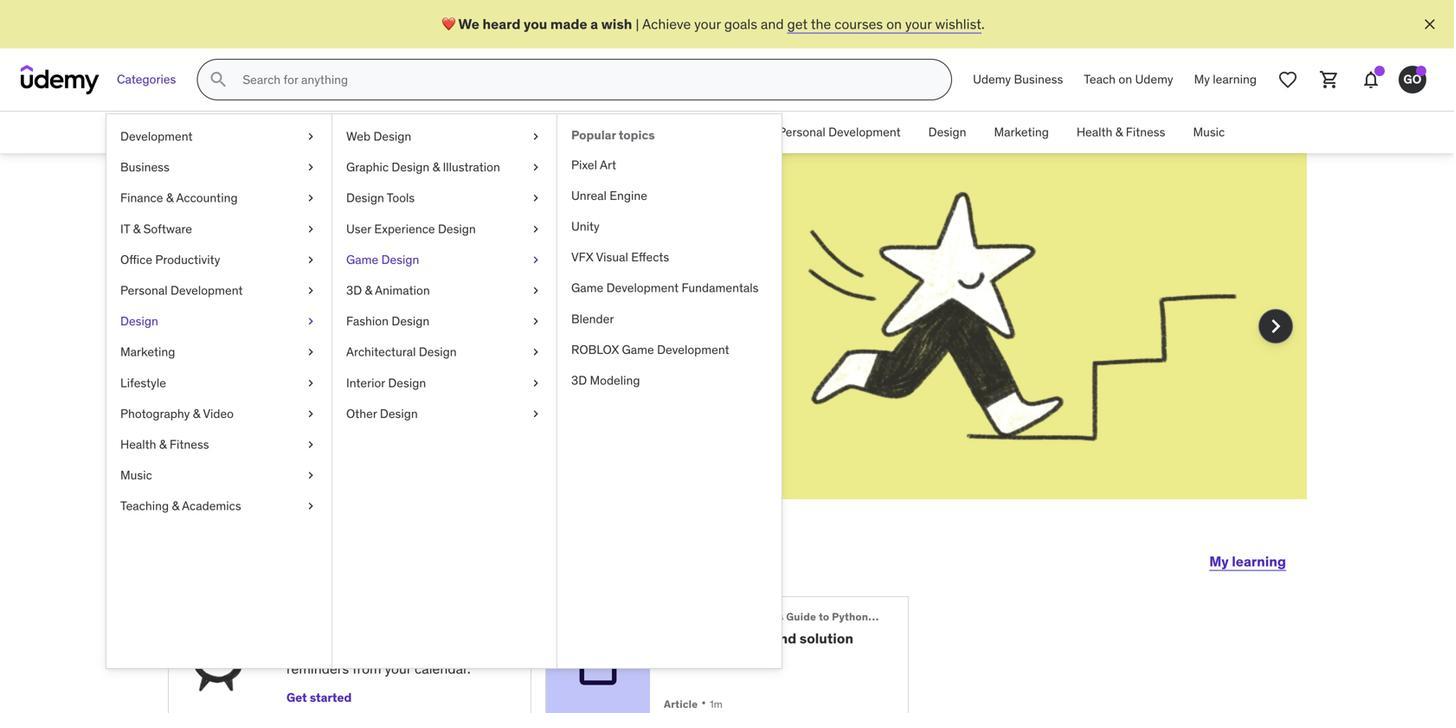 Task type: locate. For each thing, give the bounding box(es) containing it.
business left teach
[[1014, 72, 1064, 87]]

xsmall image for marketing
[[304, 344, 318, 361]]

game down vfx
[[572, 280, 604, 296]]

finance & accounting up illustration
[[406, 124, 524, 140]]

your inside every day a little closer learning helps you reach your goals. keep learning and reap the rewards.
[[388, 323, 415, 341]]

1 vertical spatial you
[[325, 323, 347, 341]]

python
[[832, 610, 869, 624]]

learn
[[402, 615, 435, 632]]

0 horizontal spatial business
[[120, 159, 170, 175]]

solution
[[800, 630, 854, 648]]

day up '3d & animation'
[[339, 229, 402, 274]]

teach on udemy
[[1084, 72, 1174, 87]]

1 vertical spatial office productivity link
[[107, 245, 332, 275]]

0 vertical spatial design link
[[915, 112, 981, 153]]

my learning link
[[1184, 59, 1268, 100], [1210, 541, 1287, 583]]

0 vertical spatial health & fitness link
[[1063, 112, 1180, 153]]

you up rewards.
[[325, 323, 347, 341]]

little
[[436, 229, 520, 274], [299, 641, 326, 659]]

1 vertical spatial office productivity
[[120, 252, 220, 267]]

0 horizontal spatial a
[[409, 229, 429, 274]]

2 vertical spatial game
[[622, 342, 654, 358]]

personal development link for lifestyle
[[107, 275, 332, 306]]

xsmall image inside other design link
[[529, 406, 543, 423]]

web
[[346, 129, 371, 144]]

homework
[[684, 630, 769, 648]]

fundamentals
[[682, 280, 759, 296]]

1 vertical spatial personal development
[[120, 283, 243, 298]]

engine
[[610, 188, 648, 203]]

xsmall image for photography & video
[[304, 406, 318, 423]]

0 vertical spatial it
[[551, 124, 561, 140]]

1 horizontal spatial design link
[[915, 112, 981, 153]]

interior design
[[346, 375, 426, 391]]

xsmall image for teaching & academics
[[304, 498, 318, 515]]

business
[[1014, 72, 1064, 87], [329, 124, 379, 140], [120, 159, 170, 175]]

vfx visual effects link
[[558, 242, 782, 273]]

business up graphic
[[329, 124, 379, 140]]

pixel
[[572, 157, 597, 173]]

day
[[339, 229, 402, 274], [363, 641, 384, 659]]

1 vertical spatial health & fitness link
[[107, 429, 332, 460]]

design link for health & fitness
[[915, 112, 981, 153]]

0 horizontal spatial marketing link
[[107, 337, 332, 368]]

music for rightmost music 'link'
[[1194, 124, 1225, 140]]

the down helps
[[288, 343, 308, 361]]

xsmall image inside music 'link'
[[304, 467, 318, 484]]

1 horizontal spatial office productivity
[[651, 124, 751, 140]]

accounting up illustration
[[462, 124, 524, 140]]

get up calendar.
[[444, 641, 466, 659]]

office productivity link for lifestyle
[[107, 245, 332, 275]]

little inside schedule time to learn a little each day adds up. get reminders from your calendar.
[[299, 641, 326, 659]]

game up modeling
[[622, 342, 654, 358]]

office for lifestyle
[[120, 252, 152, 267]]

0 horizontal spatial finance
[[120, 190, 163, 206]]

your up architectural design at the left of the page
[[388, 323, 415, 341]]

to inside 'the ultimate beginners guide to python programming 11. homework and solution'
[[819, 610, 830, 624]]

xsmall image inside 'web design' link
[[529, 128, 543, 145]]

&
[[452, 124, 459, 140], [564, 124, 571, 140], [1116, 124, 1123, 140], [433, 159, 440, 175], [166, 190, 174, 206], [133, 221, 140, 237], [365, 283, 372, 298], [193, 406, 200, 422], [159, 437, 167, 452], [172, 498, 179, 514]]

personal development link
[[765, 112, 915, 153], [107, 275, 332, 306]]

udemy inside the teach on udemy link
[[1136, 72, 1174, 87]]

1 horizontal spatial 3d
[[572, 373, 587, 388]]

0 horizontal spatial accounting
[[176, 190, 238, 206]]

health down teach
[[1077, 124, 1113, 140]]

finance & accounting link up illustration
[[392, 112, 538, 153]]

calendar.
[[415, 660, 471, 678]]

1 horizontal spatial accounting
[[462, 124, 524, 140]]

day inside schedule time to learn a little each day adds up. get reminders from your calendar.
[[363, 641, 384, 659]]

game design element
[[557, 114, 782, 668]]

finance & accounting link for health & fitness
[[392, 112, 538, 153]]

fitness down photography & video
[[170, 437, 209, 452]]

1 vertical spatial day
[[363, 641, 384, 659]]

health & fitness down the teach on udemy link
[[1077, 124, 1166, 140]]

2 udemy from the left
[[1136, 72, 1174, 87]]

interior design link
[[333, 368, 557, 399]]

finance & accounting
[[406, 124, 524, 140], [120, 190, 238, 206]]

1 horizontal spatial personal development
[[779, 124, 901, 140]]

marketing link up video
[[107, 337, 332, 368]]

3d down roblox
[[572, 373, 587, 388]]

popular topics
[[572, 127, 655, 143]]

udemy image
[[21, 65, 100, 94]]

0 horizontal spatial personal development link
[[107, 275, 332, 306]]

every
[[230, 229, 332, 274]]

accounting down development link
[[176, 190, 238, 206]]

vfx
[[572, 249, 594, 265]]

little up 3d & animation link
[[436, 229, 520, 274]]

get left 'started'
[[287, 690, 307, 706]]

pixel art
[[572, 157, 617, 173]]

1 horizontal spatial finance & accounting
[[406, 124, 524, 140]]

start
[[239, 540, 306, 576]]

you
[[524, 15, 548, 33], [325, 323, 347, 341]]

blender link
[[558, 304, 782, 335]]

it & software link for lifestyle
[[107, 214, 332, 245]]

2 vertical spatial business
[[120, 159, 170, 175]]

1 vertical spatial design link
[[107, 306, 332, 337]]

photography & video link
[[107, 399, 332, 429]]

1 vertical spatial personal
[[120, 283, 168, 298]]

office
[[651, 124, 683, 140], [120, 252, 152, 267]]

1 vertical spatial learning
[[493, 323, 544, 341]]

1 horizontal spatial fitness
[[1126, 124, 1166, 140]]

1 horizontal spatial music link
[[1180, 112, 1239, 153]]

0 vertical spatial health
[[1077, 124, 1113, 140]]

1 vertical spatial music link
[[107, 460, 332, 491]]

1 vertical spatial a
[[409, 229, 429, 274]]

0 horizontal spatial 3d
[[346, 283, 362, 298]]

office productivity
[[651, 124, 751, 140], [120, 252, 220, 267]]

wish
[[601, 15, 632, 33]]

0 horizontal spatial finance & accounting link
[[107, 183, 332, 214]]

modeling
[[590, 373, 640, 388]]

video
[[203, 406, 234, 422]]

personal for health & fitness
[[779, 124, 826, 140]]

and down guide
[[772, 630, 797, 648]]

0 vertical spatial marketing link
[[981, 112, 1063, 153]]

0 vertical spatial finance & accounting link
[[392, 112, 538, 153]]

1 horizontal spatial game
[[572, 280, 604, 296]]

1 horizontal spatial the
[[811, 15, 832, 33]]

0 horizontal spatial music link
[[107, 460, 332, 491]]

0 horizontal spatial personal
[[120, 283, 168, 298]]

on right teach
[[1119, 72, 1133, 87]]

office productivity link for health & fitness
[[637, 112, 765, 153]]

notifications image
[[1361, 69, 1382, 90]]

11.
[[664, 630, 681, 648]]

health & fitness link down the teach on udemy link
[[1063, 112, 1180, 153]]

finance & accounting link
[[392, 112, 538, 153], [107, 183, 332, 214]]

marketing link for lifestyle
[[107, 337, 332, 368]]

personal development for lifestyle
[[120, 283, 243, 298]]

xsmall image inside architectural design link
[[529, 344, 543, 361]]

1 horizontal spatial music
[[1194, 124, 1225, 140]]

and down learning
[[230, 343, 253, 361]]

game for game design
[[346, 252, 379, 267]]

categories
[[117, 72, 176, 87]]

business link for health & fitness
[[316, 112, 392, 153]]

1 horizontal spatial personal development link
[[765, 112, 915, 153]]

marketing down udemy business link
[[995, 124, 1049, 140]]

xsmall image for music
[[304, 467, 318, 484]]

1 horizontal spatial office
[[651, 124, 683, 140]]

xsmall image inside 3d & animation link
[[529, 282, 543, 299]]

and left get
[[761, 15, 784, 33]]

0 horizontal spatial fitness
[[170, 437, 209, 452]]

article
[[664, 698, 698, 711]]

1 unread notification image
[[1375, 66, 1385, 76]]

1 horizontal spatial marketing
[[995, 124, 1049, 140]]

game design
[[346, 252, 419, 267]]

0 vertical spatial office
[[651, 124, 683, 140]]

2 vertical spatial and
[[772, 630, 797, 648]]

little inside every day a little closer learning helps you reach your goals. keep learning and reap the rewards.
[[436, 229, 520, 274]]

1 horizontal spatial finance
[[406, 124, 449, 140]]

schedule time to learn a little each day adds up. get reminders from your calendar.
[[287, 615, 471, 678]]

get
[[444, 641, 466, 659], [287, 690, 307, 706]]

pixel art link
[[558, 150, 782, 180]]

accounting for health & fitness
[[462, 124, 524, 140]]

xsmall image inside design tools link
[[529, 190, 543, 207]]

1 horizontal spatial software
[[574, 124, 623, 140]]

learning for the topmost my learning link
[[1213, 72, 1257, 87]]

0 horizontal spatial office
[[120, 252, 152, 267]]

marketing up lifestyle
[[120, 344, 175, 360]]

ultimate
[[685, 610, 729, 624]]

accounting
[[462, 124, 524, 140], [176, 190, 238, 206]]

day up 'from' on the bottom left of the page
[[363, 641, 384, 659]]

1 horizontal spatial finance & accounting link
[[392, 112, 538, 153]]

helps
[[288, 323, 322, 341]]

xsmall image inside graphic design & illustration "link"
[[529, 159, 543, 176]]

0 vertical spatial game
[[346, 252, 379, 267]]

0 vertical spatial it & software link
[[538, 112, 637, 153]]

0 horizontal spatial it & software
[[120, 221, 192, 237]]

xsmall image inside development link
[[304, 128, 318, 145]]

business down development link
[[120, 159, 170, 175]]

personal development for health & fitness
[[779, 124, 901, 140]]

0 vertical spatial accounting
[[462, 124, 524, 140]]

game for game development fundamentals
[[572, 280, 604, 296]]

1 horizontal spatial it & software
[[551, 124, 623, 140]]

little up reminders
[[299, 641, 326, 659]]

finance & accounting link down development link
[[107, 183, 332, 214]]

and
[[761, 15, 784, 33], [230, 343, 253, 361], [772, 630, 797, 648]]

programming
[[871, 610, 941, 624]]

xsmall image for design
[[304, 313, 318, 330]]

design inside "link"
[[392, 159, 430, 175]]

1 vertical spatial office
[[120, 252, 152, 267]]

xsmall image inside user experience design link
[[529, 221, 543, 238]]

udemy down .
[[973, 72, 1012, 87]]

& inside "link"
[[433, 159, 440, 175]]

1 vertical spatial software
[[143, 221, 192, 237]]

office productivity link up unreal engine 'link'
[[637, 112, 765, 153]]

0 vertical spatial learning
[[1213, 72, 1257, 87]]

1 vertical spatial finance & accounting link
[[107, 183, 332, 214]]

1 vertical spatial music
[[120, 468, 152, 483]]

3d up fashion on the left of the page
[[346, 283, 362, 298]]

1 udemy from the left
[[973, 72, 1012, 87]]

udemy business
[[973, 72, 1064, 87]]

3d inside game design element
[[572, 373, 587, 388]]

fitness down the teach on udemy link
[[1126, 124, 1166, 140]]

health & fitness link down video
[[107, 429, 332, 460]]

0 vertical spatial software
[[574, 124, 623, 140]]

0 vertical spatial the
[[811, 15, 832, 33]]

categories button
[[107, 59, 186, 100]]

0 vertical spatial finance & accounting
[[406, 124, 524, 140]]

finance & accounting down development link
[[120, 190, 238, 206]]

on
[[887, 15, 902, 33], [1119, 72, 1133, 87]]

1 vertical spatial productivity
[[155, 252, 220, 267]]

udemy right teach
[[1136, 72, 1174, 87]]

1 horizontal spatial health
[[1077, 124, 1113, 140]]

0 horizontal spatial game
[[346, 252, 379, 267]]

1 vertical spatial and
[[230, 343, 253, 361]]

0 horizontal spatial marketing
[[120, 344, 175, 360]]

1 vertical spatial finance
[[120, 190, 163, 206]]

1 horizontal spatial health & fitness
[[1077, 124, 1166, 140]]

1m
[[710, 698, 723, 711]]

business inside udemy business link
[[1014, 72, 1064, 87]]

roblox game development
[[572, 342, 730, 358]]

1 vertical spatial accounting
[[176, 190, 238, 206]]

1 vertical spatial get
[[287, 690, 307, 706]]

fitness
[[1126, 124, 1166, 140], [170, 437, 209, 452]]

0 vertical spatial get
[[444, 641, 466, 659]]

get inside schedule time to learn a little each day adds up. get reminders from your calendar.
[[444, 641, 466, 659]]

a
[[591, 15, 598, 33], [409, 229, 429, 274]]

user experience design
[[346, 221, 476, 237]]

1 horizontal spatial productivity
[[686, 124, 751, 140]]

courses
[[835, 15, 883, 33]]

finance for health & fitness
[[406, 124, 449, 140]]

health & fitness down photography
[[120, 437, 209, 452]]

xsmall image for business
[[304, 159, 318, 176]]

teach
[[1084, 72, 1116, 87]]

get inside get started button
[[287, 690, 307, 706]]

1 vertical spatial game
[[572, 280, 604, 296]]

2 vertical spatial learning
[[1232, 553, 1287, 571]]

each
[[329, 641, 359, 659]]

.
[[982, 15, 985, 33]]

xsmall image
[[304, 159, 318, 176], [529, 159, 543, 176], [304, 190, 318, 207], [529, 190, 543, 207], [529, 221, 543, 238], [304, 251, 318, 268], [529, 344, 543, 361], [529, 375, 543, 392], [304, 406, 318, 423], [529, 406, 543, 423], [304, 498, 318, 515]]

animation
[[375, 283, 430, 298]]

xsmall image for web design
[[529, 128, 543, 145]]

to right time
[[385, 615, 399, 632]]

1 vertical spatial it
[[120, 221, 130, 237]]

article • 1m
[[664, 695, 723, 712]]

3d & animation link
[[333, 275, 557, 306]]

submit search image
[[208, 69, 229, 90]]

unity link
[[558, 211, 782, 242]]

xsmall image for 3d & animation
[[529, 282, 543, 299]]

heard
[[483, 15, 521, 33]]

the right get
[[811, 15, 832, 33]]

0 vertical spatial fitness
[[1126, 124, 1166, 140]]

1 vertical spatial the
[[288, 343, 308, 361]]

goals.
[[418, 323, 455, 341]]

1 vertical spatial it & software link
[[107, 214, 332, 245]]

to
[[819, 610, 830, 624], [385, 615, 399, 632]]

xsmall image for architectural design
[[529, 344, 543, 361]]

office productivity for health & fitness
[[651, 124, 751, 140]]

game down the user at the top left
[[346, 252, 379, 267]]

xsmall image inside game design link
[[529, 251, 543, 268]]

1 vertical spatial finance & accounting
[[120, 190, 238, 206]]

xsmall image inside photography & video link
[[304, 406, 318, 423]]

you left "made"
[[524, 15, 548, 33]]

to up 'solution'
[[819, 610, 830, 624]]

xsmall image inside lifestyle "link"
[[304, 375, 318, 392]]

0 vertical spatial productivity
[[686, 124, 751, 140]]

1 vertical spatial business
[[329, 124, 379, 140]]

1 vertical spatial health
[[120, 437, 156, 452]]

0 horizontal spatial health & fitness link
[[107, 429, 332, 460]]

productivity
[[686, 124, 751, 140], [155, 252, 220, 267]]

0 horizontal spatial the
[[288, 343, 308, 361]]

design link for lifestyle
[[107, 306, 332, 337]]

1 horizontal spatial health & fitness link
[[1063, 112, 1180, 153]]

my learning for the topmost my learning link
[[1195, 72, 1257, 87]]

xsmall image inside fashion design link
[[529, 313, 543, 330]]

unreal engine link
[[558, 180, 782, 211]]

marketing link down udemy business link
[[981, 112, 1063, 153]]

health down photography
[[120, 437, 156, 452]]

office productivity link up learning
[[107, 245, 332, 275]]

made
[[551, 15, 588, 33]]

your down adds
[[385, 660, 411, 678]]

xsmall image inside interior design link
[[529, 375, 543, 392]]

2 horizontal spatial game
[[622, 342, 654, 358]]

software for health & fitness
[[574, 124, 623, 140]]

0 horizontal spatial you
[[325, 323, 347, 341]]

0 vertical spatial my
[[1195, 72, 1211, 87]]

on right the courses
[[887, 15, 902, 33]]

teaching
[[120, 498, 169, 514]]

1 vertical spatial marketing link
[[107, 337, 332, 368]]

1 horizontal spatial business
[[329, 124, 379, 140]]

0 vertical spatial marketing
[[995, 124, 1049, 140]]

design
[[929, 124, 967, 140], [374, 129, 412, 144], [392, 159, 430, 175], [346, 190, 384, 206], [438, 221, 476, 237], [382, 252, 419, 267], [120, 314, 158, 329], [392, 314, 430, 329], [419, 344, 457, 360], [388, 375, 426, 391], [380, 406, 418, 422]]

xsmall image inside 'teaching & academics' link
[[304, 498, 318, 515]]

xsmall image
[[304, 128, 318, 145], [529, 128, 543, 145], [304, 221, 318, 238], [529, 251, 543, 268], [304, 282, 318, 299], [529, 282, 543, 299], [304, 313, 318, 330], [529, 313, 543, 330], [304, 344, 318, 361], [304, 375, 318, 392], [304, 436, 318, 453], [304, 467, 318, 484]]

day inside every day a little closer learning helps you reach your goals. keep learning and reap the rewards.
[[339, 229, 402, 274]]

music for left music 'link'
[[120, 468, 152, 483]]

photography
[[120, 406, 190, 422]]



Task type: vqa. For each thing, say whether or not it's contained in the screenshot.
the right for
no



Task type: describe. For each thing, give the bounding box(es) containing it.
tools
[[387, 190, 415, 206]]

it for health & fitness
[[551, 124, 561, 140]]

a
[[287, 641, 295, 659]]

teaching & academics link
[[107, 491, 332, 522]]

finance & accounting for lifestyle
[[120, 190, 238, 206]]

xsmall image for it & software
[[304, 221, 318, 238]]

xsmall image for interior design
[[529, 375, 543, 392]]

development for game development fundamentals link
[[607, 280, 679, 296]]

xsmall image for fashion design
[[529, 313, 543, 330]]

productivity for lifestyle
[[155, 252, 220, 267]]

0 horizontal spatial health
[[120, 437, 156, 452]]

1 vertical spatial my
[[1210, 553, 1229, 571]]

marketing link for health & fitness
[[981, 112, 1063, 153]]

xsmall image for office productivity
[[304, 251, 318, 268]]

personal development link for health & fitness
[[765, 112, 915, 153]]

time
[[352, 615, 382, 632]]

achieve
[[642, 15, 691, 33]]

0 vertical spatial and
[[761, 15, 784, 33]]

office productivity for lifestyle
[[120, 252, 220, 267]]

wishlist
[[936, 15, 982, 33]]

xsmall image for development
[[304, 128, 318, 145]]

academics
[[182, 498, 241, 514]]

xsmall image for user experience design
[[529, 221, 543, 238]]

xsmall image for graphic design & illustration
[[529, 159, 543, 176]]

go link
[[1392, 59, 1434, 100]]

reminders
[[287, 660, 349, 678]]

design tools link
[[333, 183, 557, 214]]

accounting for lifestyle
[[176, 190, 238, 206]]

learning
[[230, 323, 285, 341]]

every day a little closer learning helps you reach your goals. keep learning and reap the rewards.
[[230, 229, 544, 361]]

interior
[[346, 375, 385, 391]]

the
[[664, 610, 683, 624]]

productivity for health & fitness
[[686, 124, 751, 140]]

development for lifestyle's personal development link
[[171, 283, 243, 298]]

graphic design & illustration
[[346, 159, 500, 175]]

3d modeling
[[572, 373, 640, 388]]

keep
[[458, 323, 490, 341]]

0 horizontal spatial on
[[887, 15, 902, 33]]

close image
[[1422, 16, 1439, 33]]

and inside every day a little closer learning helps you reach your goals. keep learning and reap the rewards.
[[230, 343, 253, 361]]

shopping cart with 0 items image
[[1320, 69, 1340, 90]]

the ultimate beginners guide to python programming 11. homework and solution
[[664, 610, 941, 648]]

it & software for lifestyle
[[120, 221, 192, 237]]

architectural design
[[346, 344, 457, 360]]

rewards.
[[311, 343, 364, 361]]

to inside schedule time to learn a little each day adds up. get reminders from your calendar.
[[385, 615, 399, 632]]

my learning for the bottom my learning link
[[1210, 553, 1287, 571]]

adds
[[388, 641, 418, 659]]

finance & accounting for health & fitness
[[406, 124, 524, 140]]

reach
[[350, 323, 385, 341]]

1 vertical spatial fitness
[[170, 437, 209, 452]]

xsmall image for game design
[[529, 251, 543, 268]]

effects
[[631, 249, 670, 265]]

illustration
[[443, 159, 500, 175]]

development for health & fitness's personal development link
[[829, 124, 901, 140]]

1 vertical spatial my learning link
[[1210, 541, 1287, 583]]

your left wishlist
[[906, 15, 932, 33]]

you inside every day a little closer learning helps you reach your goals. keep learning and reap the rewards.
[[325, 323, 347, 341]]

personal for lifestyle
[[120, 283, 168, 298]]

3d for 3d modeling
[[572, 373, 587, 388]]

experience
[[374, 221, 435, 237]]

1 horizontal spatial on
[[1119, 72, 1133, 87]]

let's
[[168, 540, 234, 576]]

design tools
[[346, 190, 415, 206]]

learning inside every day a little closer learning helps you reach your goals. keep learning and reap the rewards.
[[493, 323, 544, 341]]

0 vertical spatial health & fitness
[[1077, 124, 1166, 140]]

wishlist image
[[1278, 69, 1299, 90]]

we
[[459, 15, 480, 33]]

0 vertical spatial you
[[524, 15, 548, 33]]

xsmall image for lifestyle
[[304, 375, 318, 392]]

schedule
[[287, 615, 349, 632]]

xsmall image for other design
[[529, 406, 543, 423]]

business link for lifestyle
[[107, 152, 332, 183]]

visual
[[596, 249, 629, 265]]

architectural design link
[[333, 337, 557, 368]]

xsmall image for personal development
[[304, 282, 318, 299]]

and inside 'the ultimate beginners guide to python programming 11. homework and solution'
[[772, 630, 797, 648]]

other design link
[[333, 399, 557, 429]]

learning,
[[312, 540, 437, 576]]

up.
[[421, 641, 440, 659]]

game development fundamentals link
[[558, 273, 782, 304]]

it & software for health & fitness
[[551, 124, 623, 140]]

goals
[[725, 15, 758, 33]]

office for health & fitness
[[651, 124, 683, 140]]

photography & video
[[120, 406, 234, 422]]

game development fundamentals
[[572, 280, 759, 296]]

roblox
[[572, 342, 619, 358]]

next image
[[1263, 313, 1290, 340]]

xsmall image for design tools
[[529, 190, 543, 207]]

it & software link for health & fitness
[[538, 112, 637, 153]]

xsmall image for health & fitness
[[304, 436, 318, 453]]

other design
[[346, 406, 418, 422]]

it for lifestyle
[[120, 221, 130, 237]]

Search for anything text field
[[239, 65, 931, 94]]

user experience design link
[[333, 214, 557, 245]]

3d modeling link
[[558, 365, 782, 396]]

software for lifestyle
[[143, 221, 192, 237]]

marketing for health & fitness
[[995, 124, 1049, 140]]

blender
[[572, 311, 614, 327]]

|
[[636, 15, 639, 33]]

unity
[[572, 219, 600, 234]]

get started
[[287, 690, 352, 706]]

web design
[[346, 129, 412, 144]]

closer
[[230, 272, 336, 317]]

you have alerts image
[[1417, 66, 1427, 76]]

art
[[600, 157, 617, 173]]

teaching & academics
[[120, 498, 241, 514]]

❤️   we heard you made a wish | achieve your goals and get the courses on your wishlist .
[[442, 15, 985, 33]]

your inside schedule time to learn a little each day adds up. get reminders from your calendar.
[[385, 660, 411, 678]]

fashion
[[346, 314, 389, 329]]

get the courses on your wishlist link
[[788, 15, 982, 33]]

finance & accounting link for lifestyle
[[107, 183, 332, 214]]

0 horizontal spatial health & fitness
[[120, 437, 209, 452]]

development link
[[107, 121, 332, 152]]

graphic design & illustration link
[[333, 152, 557, 183]]

graphic
[[346, 159, 389, 175]]

0 vertical spatial my learning link
[[1184, 59, 1268, 100]]

beginners
[[732, 610, 784, 624]]

fashion design link
[[333, 306, 557, 337]]

reap
[[257, 343, 285, 361]]

guide
[[787, 610, 817, 624]]

go
[[1404, 72, 1422, 87]]

marketing for lifestyle
[[120, 344, 175, 360]]

business for lifestyle
[[120, 159, 170, 175]]

get
[[788, 15, 808, 33]]

udemy inside udemy business link
[[973, 72, 1012, 87]]

your left 'goals'
[[695, 15, 721, 33]]

the inside every day a little closer learning helps you reach your goals. keep learning and reap the rewards.
[[288, 343, 308, 361]]

finance for lifestyle
[[120, 190, 163, 206]]

xsmall image for finance & accounting
[[304, 190, 318, 207]]

get started button
[[287, 686, 352, 711]]

3d for 3d & animation
[[346, 283, 362, 298]]

keep learning link
[[458, 323, 544, 341]]

0 vertical spatial a
[[591, 15, 598, 33]]

3d & animation
[[346, 283, 430, 298]]

let's start learning, gary
[[168, 540, 512, 576]]

roblox game development link
[[558, 335, 782, 365]]

a inside every day a little closer learning helps you reach your goals. keep learning and reap the rewards.
[[409, 229, 429, 274]]

learning for the bottom my learning link
[[1232, 553, 1287, 571]]

user
[[346, 221, 371, 237]]

web design link
[[333, 121, 557, 152]]

11. homework and solution link
[[664, 630, 881, 648]]

carousel element
[[147, 153, 1308, 541]]

business for health & fitness
[[329, 124, 379, 140]]



